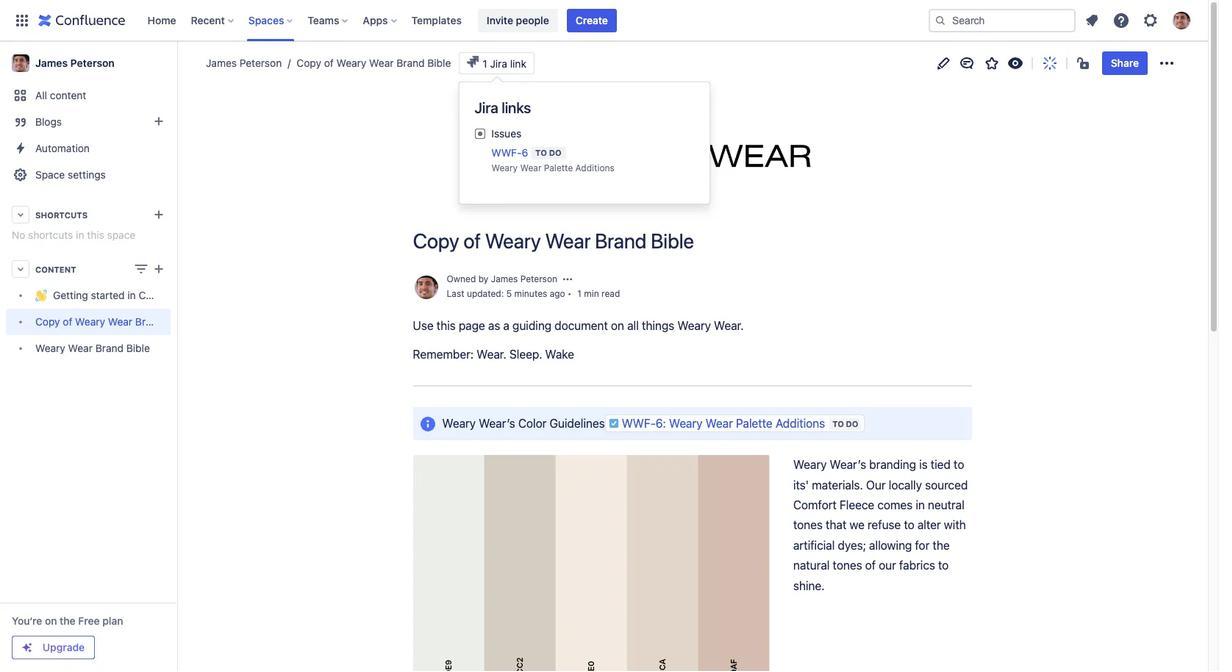 Task type: describe. For each thing, give the bounding box(es) containing it.
invite
[[487, 14, 513, 26]]

sourced
[[925, 478, 968, 492]]

use this page as a guiding document on all things weary wear.
[[413, 319, 747, 332]]

1 jira link link
[[459, 52, 535, 74]]

1 horizontal spatial this
[[437, 319, 456, 332]]

its'
[[794, 478, 809, 492]]

blogs link
[[6, 109, 171, 135]]

guidelines
[[550, 417, 605, 430]]

apps button
[[358, 8, 403, 32]]

free
[[78, 615, 100, 627]]

create link
[[567, 8, 617, 32]]

wear inside wwf-6 to do weary wear palette additions
[[520, 163, 542, 174]]

additions inside wwf-6 to do weary wear palette additions
[[576, 163, 615, 174]]

by
[[479, 273, 489, 285]]

templates
[[412, 14, 462, 26]]

1 horizontal spatial copy of weary wear brand bible link
[[282, 56, 451, 71]]

guiding
[[513, 319, 552, 332]]

page
[[459, 319, 485, 332]]

owned
[[447, 273, 476, 285]]

with
[[944, 519, 966, 532]]

wear down apps popup button
[[369, 57, 394, 69]]

teams
[[308, 14, 339, 26]]

2 horizontal spatial to
[[954, 458, 965, 472]]

this inside space element
[[87, 229, 104, 241]]

no restrictions image
[[1076, 54, 1093, 72]]

things
[[642, 319, 675, 332]]

james peterson inside space element
[[35, 57, 115, 69]]

links
[[502, 99, 531, 116]]

quick summary image
[[1041, 54, 1059, 72]]

brand up read
[[595, 229, 647, 253]]

in for shortcuts
[[76, 229, 84, 241]]

fabrics
[[900, 559, 935, 572]]

teams button
[[303, 8, 354, 32]]

color
[[518, 417, 547, 430]]

2 horizontal spatial copy
[[413, 229, 459, 253]]

wear down getting
[[68, 342, 93, 355]]

recent
[[191, 14, 225, 26]]

you're
[[12, 615, 42, 627]]

weary up weary wear brand bible link
[[75, 316, 105, 328]]

5
[[507, 288, 512, 299]]

0 horizontal spatial james peterson link
[[6, 49, 171, 78]]

edit this page image
[[935, 54, 952, 72]]

our
[[879, 559, 897, 572]]

owned by james peterson
[[447, 273, 558, 285]]

wear right the 6:
[[706, 417, 733, 430]]

all
[[35, 89, 47, 102]]

collapse sidebar image
[[160, 49, 193, 78]]

link
[[510, 57, 527, 70]]

weary right the 6:
[[669, 417, 703, 430]]

palette inside wwf-6 to do weary wear palette additions
[[544, 163, 573, 174]]

comfort
[[794, 499, 837, 512]]

document
[[555, 319, 608, 332]]

minutes
[[514, 288, 547, 299]]

materials.
[[812, 478, 863, 492]]

wake
[[545, 348, 574, 361]]

appswitcher icon image
[[13, 11, 31, 29]]

weary right things
[[678, 319, 711, 332]]

wear's for branding
[[830, 458, 866, 472]]

blogs
[[35, 115, 62, 128]]

templates link
[[407, 8, 466, 32]]

wwf-6: weary wear palette additions
[[622, 417, 825, 430]]

settings
[[68, 168, 106, 181]]

5 minutes ago link
[[507, 288, 565, 299]]

ago
[[550, 288, 565, 299]]

no shortcuts in this space
[[12, 229, 136, 241]]

confluence
[[139, 289, 193, 302]]

of up owned
[[464, 229, 481, 253]]

add shortcut image
[[150, 206, 168, 224]]

wwf-6 link
[[492, 147, 528, 159]]

do inside wwf-6 to do weary wear palette additions
[[549, 148, 562, 157]]

1 vertical spatial additions
[[776, 417, 825, 430]]

6
[[522, 147, 528, 159]]

2 horizontal spatial peterson
[[521, 273, 558, 285]]

invite people button
[[478, 8, 558, 32]]

settings icon image
[[1142, 11, 1160, 29]]

wwf- for 6
[[492, 147, 522, 159]]

in for started
[[128, 289, 136, 302]]

global element
[[9, 0, 929, 41]]

space element
[[0, 41, 193, 672]]

in inside weary wear's branding is tied to its' materials. our locally sourced comfort fleece comes in neutral tones that we refuse to alter with artificial dyes; allowing for the natural tones of our fabrics to shine.
[[916, 499, 925, 512]]

getting started in confluence
[[53, 289, 193, 302]]

create a blog image
[[150, 113, 168, 130]]

1 vertical spatial copy of weary wear brand bible
[[413, 229, 694, 253]]

all content link
[[6, 82, 171, 109]]

2 horizontal spatial james
[[491, 273, 518, 285]]

brand down confluence
[[135, 316, 163, 328]]

0 vertical spatial tones
[[794, 519, 823, 532]]

more actions image
[[1158, 54, 1176, 72]]

locally
[[889, 478, 922, 492]]

1 horizontal spatial copy
[[297, 57, 321, 69]]

weary wear brand bible
[[35, 342, 150, 355]]

wwf-6 to do weary wear palette additions
[[492, 147, 615, 174]]

1 vertical spatial to
[[833, 419, 844, 429]]

space
[[35, 168, 65, 181]]

alter
[[918, 519, 941, 532]]

2 horizontal spatial james peterson link
[[491, 273, 558, 285]]

0 vertical spatial copy of weary wear brand bible
[[297, 57, 451, 69]]

dyes;
[[838, 539, 866, 552]]

notification icon image
[[1083, 11, 1101, 29]]

started
[[91, 289, 125, 302]]

comes
[[878, 499, 913, 512]]

1 horizontal spatial tones
[[833, 559, 862, 572]]

we
[[850, 519, 865, 532]]

star image
[[983, 54, 1001, 72]]

weary inside wwf-6 to do weary wear palette additions
[[492, 163, 518, 174]]

content
[[35, 264, 76, 274]]

issues
[[492, 127, 522, 140]]

copy inside tree
[[35, 316, 60, 328]]

search image
[[935, 14, 947, 26]]

home
[[147, 14, 176, 26]]

1 jira link
[[483, 57, 527, 70]]

read
[[602, 288, 620, 299]]

branding
[[869, 458, 916, 472]]

weary wear's branding is tied to its' materials. our locally sourced comfort fleece comes in neutral tones that we refuse to alter with artificial dyes; allowing for the natural tones of our fabrics to shine.
[[794, 458, 971, 593]]

fleece
[[840, 499, 875, 512]]

a
[[503, 319, 510, 332]]

brand down templates 'link'
[[397, 57, 425, 69]]

share button
[[1102, 51, 1148, 75]]

1 horizontal spatial james
[[206, 57, 237, 69]]

weary down getting
[[35, 342, 65, 355]]



Task type: locate. For each thing, give the bounding box(es) containing it.
change view image
[[132, 260, 150, 278]]

james peterson image
[[414, 276, 438, 299]]

home link
[[143, 8, 181, 32]]

0 horizontal spatial additions
[[576, 163, 615, 174]]

weary wear brand bible link
[[6, 335, 171, 362]]

0 horizontal spatial james
[[35, 57, 68, 69]]

0 horizontal spatial copy of weary wear brand bible link
[[6, 309, 190, 335]]

shine.
[[794, 579, 825, 593]]

of
[[324, 57, 334, 69], [464, 229, 481, 253], [63, 316, 72, 328], [865, 559, 876, 572]]

banner
[[0, 0, 1208, 41]]

tied
[[931, 458, 951, 472]]

banner containing home
[[0, 0, 1208, 41]]

space settings
[[35, 168, 106, 181]]

copy of weary wear brand bible up manage page ownership icon
[[413, 229, 694, 253]]

0 vertical spatial in
[[76, 229, 84, 241]]

create
[[576, 14, 608, 26]]

1 vertical spatial tones
[[833, 559, 862, 572]]

plan
[[102, 615, 123, 627]]

all content
[[35, 89, 86, 102]]

to do
[[833, 419, 859, 429]]

1 horizontal spatial on
[[611, 319, 624, 332]]

weary down wwf-6 link
[[492, 163, 518, 174]]

to
[[535, 148, 547, 157], [833, 419, 844, 429]]

this right use
[[437, 319, 456, 332]]

brand
[[397, 57, 425, 69], [595, 229, 647, 253], [135, 316, 163, 328], [95, 342, 124, 355]]

invite people
[[487, 14, 549, 26]]

as
[[488, 319, 500, 332]]

james down recent popup button
[[206, 57, 237, 69]]

james peterson link up all content link
[[6, 49, 171, 78]]

on left all
[[611, 319, 624, 332]]

2 vertical spatial copy of weary wear brand bible
[[35, 316, 190, 328]]

copy of weary wear brand bible down started
[[35, 316, 190, 328]]

copy down teams
[[297, 57, 321, 69]]

1 vertical spatial copy of weary wear brand bible link
[[6, 309, 190, 335]]

copy of weary wear brand bible link down the apps on the top
[[282, 56, 451, 71]]

2 james peterson from the left
[[206, 57, 282, 69]]

weary wear's color guidelines
[[442, 417, 605, 430]]

0 vertical spatial do
[[549, 148, 562, 157]]

of down teams 'dropdown button' on the left top
[[324, 57, 334, 69]]

is
[[919, 458, 928, 472]]

1 vertical spatial copy
[[413, 229, 459, 253]]

all
[[627, 319, 639, 332]]

1 left link
[[483, 57, 487, 70]]

the left free
[[60, 615, 76, 627]]

getting started in confluence link
[[6, 282, 193, 309]]

0 horizontal spatial copy
[[35, 316, 60, 328]]

0 vertical spatial this
[[87, 229, 104, 241]]

that
[[826, 519, 847, 532]]

people
[[516, 14, 549, 26]]

0 vertical spatial wear.
[[714, 319, 744, 332]]

0 horizontal spatial palette
[[544, 163, 573, 174]]

panel info image
[[419, 416, 437, 434]]

peterson down spaces at the top left of the page
[[240, 57, 282, 69]]

wear. down the as
[[477, 348, 507, 361]]

do right 6 on the top left of page
[[549, 148, 562, 157]]

wear down getting started in confluence
[[108, 316, 132, 328]]

1 horizontal spatial the
[[933, 539, 950, 552]]

wear up manage page ownership icon
[[545, 229, 591, 253]]

manage page ownership image
[[562, 274, 574, 286]]

stop watching image
[[1007, 54, 1024, 72]]

spaces button
[[244, 8, 299, 32]]

0 vertical spatial 1
[[483, 57, 487, 70]]

2 vertical spatial to
[[938, 559, 949, 572]]

0 vertical spatial to
[[535, 148, 547, 157]]

james peterson down spaces at the top left of the page
[[206, 57, 282, 69]]

of inside space element
[[63, 316, 72, 328]]

wear
[[369, 57, 394, 69], [520, 163, 542, 174], [545, 229, 591, 253], [108, 316, 132, 328], [68, 342, 93, 355], [706, 417, 733, 430]]

wear down 6 on the top left of page
[[520, 163, 542, 174]]

1 horizontal spatial additions
[[776, 417, 825, 430]]

the inside weary wear's branding is tied to its' materials. our locally sourced comfort fleece comes in neutral tones that we refuse to alter with artificial dyes; allowing for the natural tones of our fabrics to shine.
[[933, 539, 950, 552]]

1 vertical spatial jira
[[475, 99, 498, 116]]

Search field
[[929, 8, 1076, 32]]

you're on the free plan
[[12, 615, 123, 627]]

the
[[933, 539, 950, 552], [60, 615, 76, 627]]

your profile and preferences image
[[1173, 11, 1191, 29]]

content button
[[6, 256, 171, 282]]

to right fabrics
[[938, 559, 949, 572]]

1 vertical spatial the
[[60, 615, 76, 627]]

0 horizontal spatial in
[[76, 229, 84, 241]]

peterson up all content link
[[70, 57, 115, 69]]

0 horizontal spatial wwf-
[[492, 147, 522, 159]]

brand down started
[[95, 342, 124, 355]]

0 horizontal spatial this
[[87, 229, 104, 241]]

6:
[[656, 417, 666, 430]]

confluence image
[[38, 11, 125, 29], [38, 11, 125, 29]]

1 horizontal spatial to
[[938, 559, 949, 572]]

wear's inside weary wear's branding is tied to its' materials. our locally sourced comfort fleece comes in neutral tones that we refuse to alter with artificial dyes; allowing for the natural tones of our fabrics to shine.
[[830, 458, 866, 472]]

shortcuts
[[28, 229, 73, 241]]

0 horizontal spatial to
[[904, 519, 915, 532]]

premium image
[[21, 642, 33, 654]]

0 vertical spatial jira
[[490, 57, 507, 70]]

the right for
[[933, 539, 950, 552]]

do up materials.
[[846, 419, 859, 429]]

copy up owned
[[413, 229, 459, 253]]

copy of weary wear brand bible link up "weary wear brand bible"
[[6, 309, 190, 335]]

this down shortcuts dropdown button
[[87, 229, 104, 241]]

in right started
[[128, 289, 136, 302]]

0 vertical spatial wwf-
[[492, 147, 522, 159]]

wear. right things
[[714, 319, 744, 332]]

0 vertical spatial wear's
[[479, 417, 515, 430]]

share
[[1111, 57, 1139, 69]]

1 vertical spatial this
[[437, 319, 456, 332]]

refuse
[[868, 519, 901, 532]]

0 vertical spatial the
[[933, 539, 950, 552]]

remember: wear. sleep. wake
[[413, 348, 574, 361]]

upgrade button
[[13, 637, 94, 659]]

of inside weary wear's branding is tied to its' materials. our locally sourced comfort fleece comes in neutral tones that we refuse to alter with artificial dyes; allowing for the natural tones of our fabrics to shine.
[[865, 559, 876, 572]]

tree containing getting started in confluence
[[6, 282, 193, 362]]

0 horizontal spatial to
[[535, 148, 547, 157]]

weary down teams 'dropdown button' on the left top
[[337, 57, 367, 69]]

0 horizontal spatial wear's
[[479, 417, 515, 430]]

1 vertical spatial 1
[[578, 288, 582, 299]]

on right you're at the bottom of the page
[[45, 615, 57, 627]]

james peterson link up minutes
[[491, 273, 558, 285]]

1 vertical spatial wear's
[[830, 458, 866, 472]]

1 horizontal spatial james peterson
[[206, 57, 282, 69]]

jira
[[490, 57, 507, 70], [475, 99, 498, 116]]

jira left links
[[475, 99, 498, 116]]

apps
[[363, 14, 388, 26]]

1
[[483, 57, 487, 70], [578, 288, 582, 299]]

1 for 1 min read
[[578, 288, 582, 299]]

tree
[[6, 282, 193, 362]]

to
[[954, 458, 965, 472], [904, 519, 915, 532], [938, 559, 949, 572]]

updated:
[[467, 288, 504, 299]]

james peterson up content
[[35, 57, 115, 69]]

0 vertical spatial additions
[[576, 163, 615, 174]]

the inside space element
[[60, 615, 76, 627]]

1 horizontal spatial wwf-
[[622, 417, 656, 430]]

in down shortcuts dropdown button
[[76, 229, 84, 241]]

last
[[447, 288, 465, 299]]

for
[[915, 539, 930, 552]]

weary
[[337, 57, 367, 69], [492, 163, 518, 174], [485, 229, 541, 253], [75, 316, 105, 328], [678, 319, 711, 332], [35, 342, 65, 355], [442, 417, 476, 430], [669, 417, 703, 430], [794, 458, 827, 472]]

0 horizontal spatial tones
[[794, 519, 823, 532]]

0 horizontal spatial on
[[45, 615, 57, 627]]

2 vertical spatial in
[[916, 499, 925, 512]]

1 vertical spatial palette
[[736, 417, 773, 430]]

0 vertical spatial palette
[[544, 163, 573, 174]]

our
[[866, 478, 886, 492]]

automation link
[[6, 135, 171, 162]]

of left our
[[865, 559, 876, 572]]

use
[[413, 319, 434, 332]]

no
[[12, 229, 25, 241]]

2 vertical spatial copy
[[35, 316, 60, 328]]

to inside wwf-6 to do weary wear palette additions
[[535, 148, 547, 157]]

1 horizontal spatial wear's
[[830, 458, 866, 472]]

shortcuts
[[35, 210, 88, 220]]

1 vertical spatial on
[[45, 615, 57, 627]]

tones down dyes;
[[833, 559, 862, 572]]

artificial
[[794, 539, 835, 552]]

weary inside weary wear's branding is tied to its' materials. our locally sourced comfort fleece comes in neutral tones that we refuse to alter with artificial dyes; allowing for the natural tones of our fabrics to shine.
[[794, 458, 827, 472]]

on inside space element
[[45, 615, 57, 627]]

tones up artificial
[[794, 519, 823, 532]]

1 horizontal spatial in
[[128, 289, 136, 302]]

james
[[35, 57, 68, 69], [206, 57, 237, 69], [491, 273, 518, 285]]

1 horizontal spatial do
[[846, 419, 859, 429]]

wear's
[[479, 417, 515, 430], [830, 458, 866, 472]]

2 horizontal spatial in
[[916, 499, 925, 512]]

neutral
[[928, 499, 965, 512]]

1 for 1 jira link
[[483, 57, 487, 70]]

1 vertical spatial in
[[128, 289, 136, 302]]

1 left min
[[578, 288, 582, 299]]

of down getting
[[63, 316, 72, 328]]

1 horizontal spatial to
[[833, 419, 844, 429]]

in up alter
[[916, 499, 925, 512]]

james up "all content"
[[35, 57, 68, 69]]

allowing
[[869, 539, 912, 552]]

0 vertical spatial to
[[954, 458, 965, 472]]

0 horizontal spatial do
[[549, 148, 562, 157]]

to right the tied
[[954, 458, 965, 472]]

to up materials.
[[833, 419, 844, 429]]

do
[[549, 148, 562, 157], [846, 419, 859, 429]]

copy of weary wear brand bible down the apps on the top
[[297, 57, 451, 69]]

copy of weary wear brand bible link inside tree
[[6, 309, 190, 335]]

natural
[[794, 559, 830, 572]]

peterson inside space element
[[70, 57, 115, 69]]

wwf- right guidelines
[[622, 417, 656, 430]]

1 vertical spatial wear.
[[477, 348, 507, 361]]

weary right panel info image
[[442, 417, 476, 430]]

james peterson
[[35, 57, 115, 69], [206, 57, 282, 69]]

jira links
[[475, 99, 531, 116]]

james peterson link down spaces at the top left of the page
[[206, 56, 282, 71]]

upgrade
[[43, 641, 85, 654]]

1 horizontal spatial peterson
[[240, 57, 282, 69]]

wwf- for 6:
[[622, 417, 656, 430]]

0 vertical spatial copy
[[297, 57, 321, 69]]

1 min read
[[578, 288, 620, 299]]

space
[[107, 229, 136, 241]]

tree inside space element
[[6, 282, 193, 362]]

this
[[87, 229, 104, 241], [437, 319, 456, 332]]

sleep.
[[510, 348, 542, 361]]

to right 6 on the top left of page
[[535, 148, 547, 157]]

1 james peterson from the left
[[35, 57, 115, 69]]

0 vertical spatial copy of weary wear brand bible link
[[282, 56, 451, 71]]

0 horizontal spatial james peterson
[[35, 57, 115, 69]]

1 vertical spatial to
[[904, 519, 915, 532]]

1 horizontal spatial wear.
[[714, 319, 744, 332]]

0 horizontal spatial the
[[60, 615, 76, 627]]

james up last updated: 5 minutes ago
[[491, 273, 518, 285]]

getting
[[53, 289, 88, 302]]

wear's up materials.
[[830, 458, 866, 472]]

bible
[[428, 57, 451, 69], [651, 229, 694, 253], [166, 316, 190, 328], [126, 342, 150, 355]]

1 horizontal spatial james peterson link
[[206, 56, 282, 71]]

wwf- down issues
[[492, 147, 522, 159]]

0 vertical spatial on
[[611, 319, 624, 332]]

0 horizontal spatial 1
[[483, 57, 487, 70]]

peterson up the 5 minutes ago link
[[521, 273, 558, 285]]

james inside space element
[[35, 57, 68, 69]]

1 horizontal spatial 1
[[578, 288, 582, 299]]

weary up owned by james peterson
[[485, 229, 541, 253]]

remember:
[[413, 348, 474, 361]]

wwf- inside wwf-6 to do weary wear palette additions
[[492, 147, 522, 159]]

0 horizontal spatial peterson
[[70, 57, 115, 69]]

wear's for color
[[479, 417, 515, 430]]

copy of weary wear brand bible inside space element
[[35, 316, 190, 328]]

jira left link
[[490, 57, 507, 70]]

1 horizontal spatial palette
[[736, 417, 773, 430]]

0 horizontal spatial wear.
[[477, 348, 507, 361]]

weary up its'
[[794, 458, 827, 472]]

copy down getting
[[35, 316, 60, 328]]

copy of weary wear brand bible link
[[282, 56, 451, 71], [6, 309, 190, 335]]

james peterson link
[[6, 49, 171, 78], [206, 56, 282, 71], [491, 273, 558, 285]]

help icon image
[[1113, 11, 1130, 29]]

to left alter
[[904, 519, 915, 532]]

last updated: 5 minutes ago
[[447, 288, 565, 299]]

wear's left color
[[479, 417, 515, 430]]

1 vertical spatial do
[[846, 419, 859, 429]]

on
[[611, 319, 624, 332], [45, 615, 57, 627]]

create a page image
[[150, 260, 168, 278]]

in
[[76, 229, 84, 241], [128, 289, 136, 302], [916, 499, 925, 512]]

1 vertical spatial wwf-
[[622, 417, 656, 430]]

space settings link
[[6, 162, 171, 188]]

content
[[50, 89, 86, 102]]



Task type: vqa. For each thing, say whether or not it's contained in the screenshot.
To Do dropdown button at right
no



